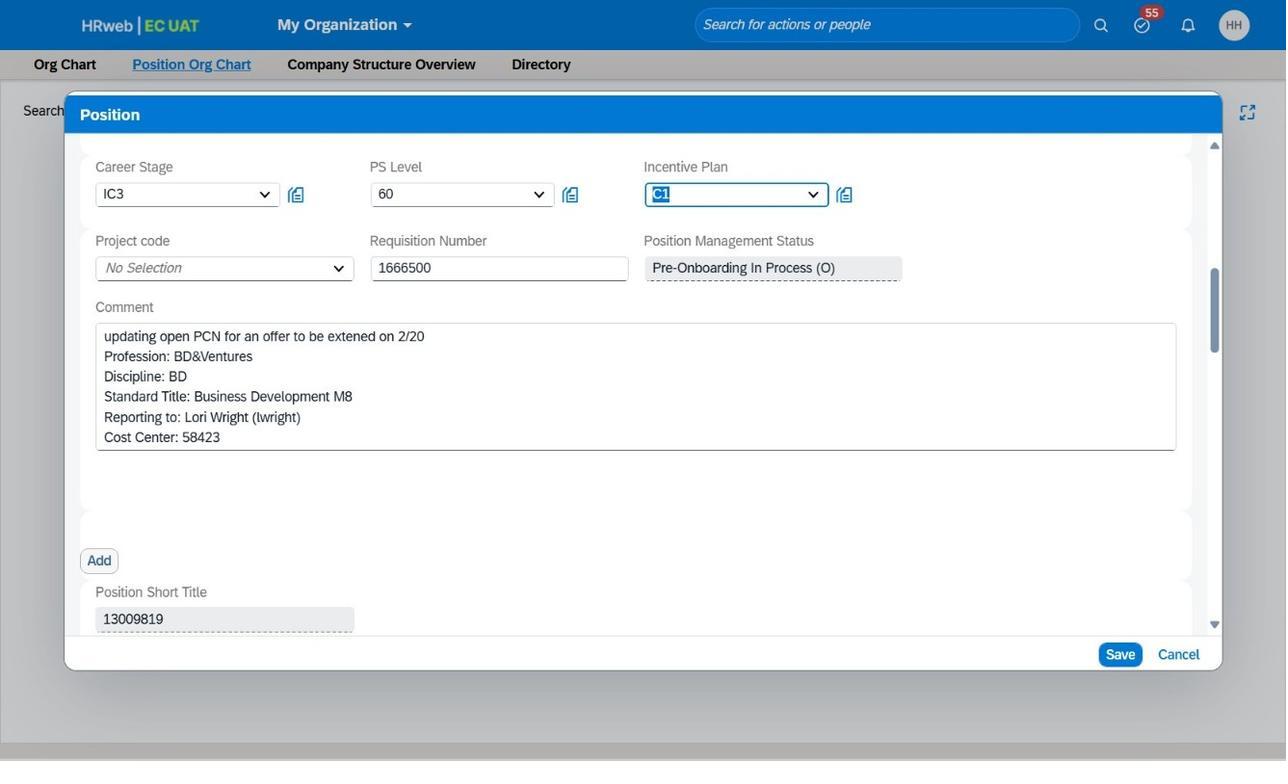 Task type: vqa. For each thing, say whether or not it's contained in the screenshot.
toolbar
yes



Task type: describe. For each thing, give the bounding box(es) containing it.
2 form from the top
[[80, 156, 1193, 230]]

1 no selection text field from the left
[[95, 182, 250, 207]]

2 slim arrow down image from the left
[[535, 104, 551, 119]]

org chart tree
[[15, 141, 1271, 743]]

0 horizontal spatial no selection text field
[[95, 256, 323, 281]]

4 form from the top
[[80, 511, 1193, 581]]



Task type: locate. For each thing, give the bounding box(es) containing it.
1 horizontal spatial no selection text field
[[645, 182, 798, 207]]

shell bar element
[[0, 0, 1286, 50]]

0 horizontal spatial slim arrow down image
[[265, 104, 280, 119]]

main content
[[0, 79, 1286, 759]]

1 horizontal spatial no selection text field
[[371, 182, 524, 207]]

5 form from the top
[[80, 581, 1193, 761]]

No Selection text field
[[95, 182, 250, 207], [645, 182, 798, 207]]

None text field
[[371, 256, 629, 281], [96, 324, 1176, 450], [95, 608, 354, 633], [371, 256, 629, 281], [96, 324, 1176, 450], [95, 608, 354, 633]]

3 form from the top
[[80, 230, 1193, 511]]

slim arrow down image
[[265, 104, 280, 119], [535, 104, 551, 119]]

1 horizontal spatial slim arrow down image
[[535, 104, 551, 119]]

2 no selection text field from the left
[[645, 182, 798, 207]]

toolbar
[[65, 636, 1223, 674]]

No Selection text field
[[371, 182, 524, 207], [95, 256, 323, 281], [645, 256, 872, 281]]

form
[[80, 82, 1193, 156], [80, 156, 1193, 230], [80, 230, 1193, 511], [80, 511, 1193, 581], [80, 581, 1193, 761]]

1 slim arrow down image from the left
[[265, 104, 280, 119]]

2 horizontal spatial no selection text field
[[645, 256, 872, 281]]

0 horizontal spatial no selection text field
[[95, 182, 250, 207]]

1 form from the top
[[80, 82, 1193, 156]]



